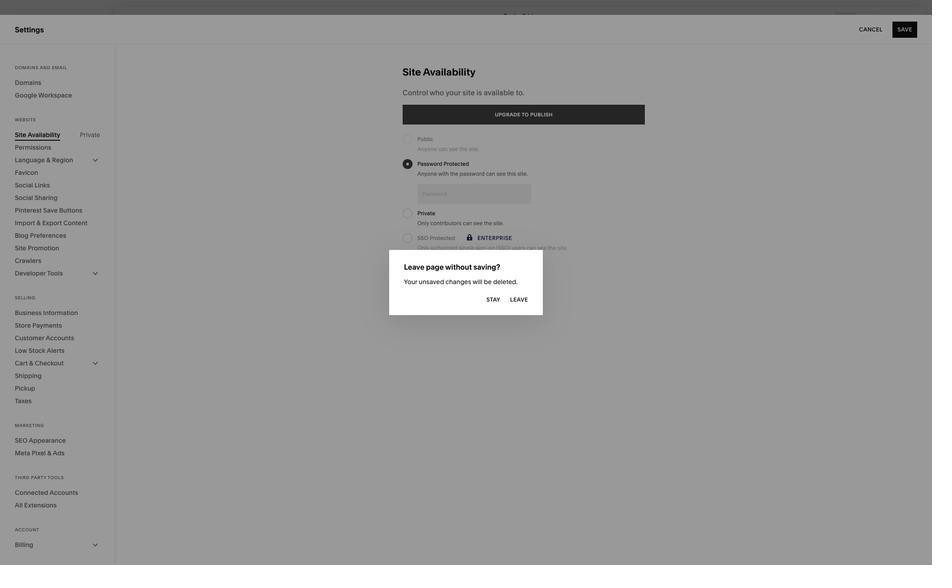 Task type: vqa. For each thing, say whether or not it's contained in the screenshot.
the bottommost 'Social'
yes



Task type: describe. For each thing, give the bounding box(es) containing it.
pickup link
[[15, 382, 100, 395]]

page
[[426, 263, 444, 272]]

pixel
[[32, 449, 46, 457]]

acuity
[[15, 137, 37, 146]]

domains and email
[[15, 65, 67, 70]]

social sharing link
[[15, 192, 100, 204]]

favicon link
[[15, 166, 100, 179]]

buttons
[[59, 206, 82, 215]]

can inside public anyone can see the site.
[[439, 146, 448, 152]]

anyone inside public anyone can see the site.
[[418, 146, 437, 152]]

connected accounts link
[[15, 487, 100, 499]]

edit button
[[119, 11, 144, 28]]

extensions
[[24, 501, 57, 510]]

crawlers link
[[15, 255, 100, 267]]

pinterest save buttons link
[[15, 204, 100, 217]]

export
[[42, 219, 62, 227]]

book
[[504, 12, 517, 19]]

connected accounts all extensions
[[15, 489, 78, 510]]

cancel
[[860, 26, 883, 33]]

save inside favicon social links social sharing pinterest save buttons import & export content blog preferences site promotion crawlers
[[43, 206, 58, 215]]

private for private
[[80, 131, 100, 139]]

edit
[[125, 16, 138, 23]]

shipping link
[[15, 370, 100, 382]]

account
[[15, 528, 39, 533]]

meta pixel & ads link
[[15, 447, 100, 460]]

domains for google
[[15, 79, 41, 87]]

be
[[484, 278, 492, 286]]

site
[[463, 88, 475, 97]]

changes
[[446, 278, 472, 286]]

store payments link
[[15, 319, 100, 332]]

upgrade to publish
[[495, 112, 553, 118]]

table
[[523, 12, 537, 19]]

& inside seo appearance meta pixel & ads
[[47, 449, 52, 457]]

site. inside public anyone can see the site.
[[469, 146, 480, 152]]

site for control who your site is available to.
[[403, 66, 421, 78]]

control
[[403, 88, 428, 97]]

control who your site is available to.
[[403, 88, 525, 97]]

2 social from the top
[[15, 194, 33, 202]]

the right users
[[548, 245, 557, 251]]

asset
[[15, 448, 34, 457]]

customer
[[15, 334, 44, 342]]

1 social from the top
[[15, 181, 33, 189]]

favicon
[[15, 169, 38, 177]]

contributors
[[431, 220, 462, 227]]

the inside public anyone can see the site.
[[460, 146, 468, 152]]

appearance
[[29, 437, 66, 445]]

shipping
[[15, 372, 42, 380]]

pickup
[[15, 385, 35, 393]]

tools
[[48, 475, 64, 480]]

pinterest
[[15, 206, 42, 215]]

store
[[15, 322, 31, 330]]

google workspace link
[[15, 89, 100, 102]]

your
[[404, 278, 418, 286]]

can inside private only contributors can see the site.
[[463, 220, 473, 227]]

deleted.
[[494, 278, 518, 286]]

sharing
[[35, 194, 58, 202]]

can right users
[[527, 245, 537, 251]]

only authorized single sign-on (sso) users can see the site.
[[418, 245, 568, 251]]

upgrade to publish button
[[403, 105, 646, 125]]

stay
[[487, 296, 501, 303]]

upgrade
[[495, 112, 521, 118]]

accounts inside business information store payments customer accounts low stock alerts
[[46, 334, 74, 342]]

password
[[418, 161, 443, 167]]

authorized
[[431, 245, 458, 251]]

Password password field
[[418, 184, 531, 204]]

without
[[446, 263, 472, 272]]

see inside private only contributors can see the site.
[[474, 220, 483, 227]]

shipping pickup taxes
[[15, 372, 42, 405]]

1 selling from the top
[[15, 72, 38, 81]]

low stock alerts link
[[15, 345, 100, 357]]

unsaved
[[419, 278, 444, 286]]

all
[[15, 501, 23, 510]]

blog
[[15, 232, 29, 240]]

simon
[[53, 510, 69, 517]]

available
[[484, 88, 515, 97]]

email
[[52, 65, 67, 70]]

public anyone can see the site.
[[418, 136, 480, 152]]

content
[[63, 219, 88, 227]]

help
[[15, 481, 31, 490]]

library
[[36, 448, 60, 457]]

preferences
[[30, 232, 66, 240]]

leave for leave page without saving?
[[404, 263, 425, 272]]

information
[[43, 309, 78, 317]]

is
[[477, 88, 482, 97]]

(sso)
[[497, 245, 511, 251]]

who
[[430, 88, 444, 97]]

permissions link
[[15, 141, 100, 154]]

asset library
[[15, 448, 60, 457]]

single
[[459, 245, 475, 251]]

leave button
[[511, 292, 528, 308]]

with
[[438, 170, 449, 177]]

upgrade to publish link
[[403, 105, 646, 125]]



Task type: locate. For each thing, give the bounding box(es) containing it.
site availability for private
[[15, 131, 60, 139]]

1 vertical spatial selling
[[15, 295, 36, 300]]

domains link
[[15, 76, 100, 89]]

site. up (sso) at the right of the page
[[494, 220, 504, 227]]

0 vertical spatial &
[[37, 219, 41, 227]]

1 vertical spatial leave
[[511, 296, 528, 303]]

site for private
[[15, 131, 26, 139]]

analytics
[[15, 121, 46, 130]]

site down blog
[[15, 244, 26, 252]]

1 vertical spatial private
[[418, 210, 436, 217]]

blog preferences link
[[15, 229, 100, 242]]

password
[[460, 170, 485, 177]]

a
[[519, 12, 522, 19]]

jacob
[[36, 510, 51, 517]]

website link
[[15, 55, 100, 66]]

leave page without saving? dialog
[[389, 250, 543, 315]]

google
[[15, 91, 37, 99]]

promotion
[[28, 244, 59, 252]]

private for private only contributors can see the site.
[[418, 210, 436, 217]]

private right the scheduling
[[80, 131, 100, 139]]

0 horizontal spatial private
[[80, 131, 100, 139]]

on
[[489, 245, 495, 251]]

2 marketing from the top
[[15, 423, 44, 428]]

password protected
[[418, 161, 469, 167]]

anyone down password
[[418, 170, 437, 177]]

marketing inside 'link'
[[15, 88, 50, 97]]

links
[[35, 181, 50, 189]]

1 marketing from the top
[[15, 88, 50, 97]]

site.
[[469, 146, 480, 152], [518, 170, 528, 177], [494, 220, 504, 227], [558, 245, 568, 251]]

0 vertical spatial site
[[403, 66, 421, 78]]

see right users
[[538, 245, 547, 251]]

the
[[460, 146, 468, 152], [450, 170, 459, 177], [484, 220, 493, 227], [548, 245, 557, 251]]

private
[[80, 131, 100, 139], [418, 210, 436, 217]]

third party tools
[[15, 475, 64, 480]]

& inside favicon social links social sharing pinterest save buttons import & export content blog preferences site promotion crawlers
[[37, 219, 41, 227]]

site. up protected
[[469, 146, 480, 152]]

1 vertical spatial only
[[418, 245, 429, 251]]

jacob simon button
[[13, 508, 100, 526]]

availability up your
[[423, 66, 476, 78]]

leave down deleted. on the right of page
[[511, 296, 528, 303]]

social down favicon
[[15, 181, 33, 189]]

availability for control who your site is available to.
[[423, 66, 476, 78]]

website up the domains and email at the left top of page
[[15, 56, 43, 65]]

0 horizontal spatial availability
[[28, 131, 60, 139]]

save right cancel
[[898, 26, 913, 33]]

meta
[[15, 449, 30, 457]]

1 vertical spatial website
[[15, 117, 36, 122]]

settings
[[15, 25, 44, 34]]

business
[[15, 309, 42, 317]]

alerts
[[47, 347, 65, 355]]

save inside button
[[898, 26, 913, 33]]

site down analytics at the left top of the page
[[15, 131, 26, 139]]

domains for and
[[15, 65, 39, 70]]

seo
[[15, 437, 27, 445]]

availability
[[423, 66, 476, 78], [28, 131, 60, 139]]

leave for leave
[[511, 296, 528, 303]]

your unsaved changes will be deleted.
[[404, 278, 518, 286]]

1 vertical spatial marketing
[[15, 423, 44, 428]]

0 vertical spatial website
[[15, 56, 43, 65]]

0 vertical spatial accounts
[[46, 334, 74, 342]]

will
[[473, 278, 483, 286]]

anyone
[[418, 146, 437, 152], [418, 170, 437, 177]]

this
[[507, 170, 517, 177]]

save up export
[[43, 206, 58, 215]]

permissions
[[15, 143, 51, 152]]

1 vertical spatial site availability
[[15, 131, 60, 139]]

0 vertical spatial availability
[[423, 66, 476, 78]]

marketing link
[[15, 88, 100, 98]]

only left contributors on the top left
[[418, 220, 429, 227]]

business information link
[[15, 307, 100, 319]]

see left 'this'
[[497, 170, 506, 177]]

1 horizontal spatial site availability
[[403, 66, 476, 78]]

business information store payments customer accounts low stock alerts
[[15, 309, 78, 355]]

1 horizontal spatial save
[[898, 26, 913, 33]]

site inside favicon social links social sharing pinterest save buttons import & export content blog preferences site promotion crawlers
[[15, 244, 26, 252]]

acuity scheduling link
[[15, 136, 100, 147]]

private up contributors on the top left
[[418, 210, 436, 217]]

0 vertical spatial only
[[418, 220, 429, 227]]

0 vertical spatial anyone
[[418, 146, 437, 152]]

to
[[522, 112, 529, 118]]

site. right users
[[558, 245, 568, 251]]

1 vertical spatial save
[[43, 206, 58, 215]]

site availability up who on the left of page
[[403, 66, 476, 78]]

1 only from the top
[[418, 220, 429, 227]]

cancel button
[[860, 21, 883, 38]]

save
[[898, 26, 913, 33], [43, 206, 58, 215]]

website up acuity
[[15, 117, 36, 122]]

1 vertical spatial social
[[15, 194, 33, 202]]

stock
[[29, 347, 45, 355]]

1 vertical spatial &
[[47, 449, 52, 457]]

0 vertical spatial social
[[15, 181, 33, 189]]

site. inside private only contributors can see the site.
[[494, 220, 504, 227]]

ads
[[53, 449, 65, 457]]

leave up 'your'
[[404, 263, 425, 272]]

stay button
[[487, 292, 501, 308]]

site
[[403, 66, 421, 78], [15, 131, 26, 139], [15, 244, 26, 252]]

social up the pinterest
[[15, 194, 33, 202]]

low
[[15, 347, 27, 355]]

site availability down analytics at the left top of the page
[[15, 131, 60, 139]]

seo appearance meta pixel & ads
[[15, 437, 66, 457]]

domains inside domains google workspace
[[15, 79, 41, 87]]

1 vertical spatial accounts
[[50, 489, 78, 497]]

only inside private only contributors can see the site.
[[418, 220, 429, 227]]

payments
[[32, 322, 62, 330]]

the down protected
[[450, 170, 459, 177]]

domains up google
[[15, 79, 41, 87]]

protected
[[444, 161, 469, 167]]

0 vertical spatial marketing
[[15, 88, 50, 97]]

the inside private only contributors can see the site.
[[484, 220, 493, 227]]

& left ads
[[47, 449, 52, 457]]

2 vertical spatial site
[[15, 244, 26, 252]]

accounts inside connected accounts all extensions
[[50, 489, 78, 497]]

1 website from the top
[[15, 56, 43, 65]]

social
[[15, 181, 33, 189], [15, 194, 33, 202]]

scheduling
[[38, 137, 77, 146]]

2 only from the top
[[418, 245, 429, 251]]

domains left and
[[15, 65, 39, 70]]

can right contributors on the top left
[[463, 220, 473, 227]]

only
[[418, 220, 429, 227], [418, 245, 429, 251]]

the up on
[[484, 220, 493, 227]]

leave page without saving?
[[404, 263, 501, 272]]

import & export content link
[[15, 217, 100, 229]]

anyone with the password can see this site.
[[418, 170, 528, 177]]

1 horizontal spatial private
[[418, 210, 436, 217]]

1 horizontal spatial availability
[[423, 66, 476, 78]]

0 vertical spatial save
[[898, 26, 913, 33]]

&
[[37, 219, 41, 227], [47, 449, 52, 457]]

anyone down the public
[[418, 146, 437, 152]]

save button
[[893, 21, 918, 38]]

acuity scheduling
[[15, 137, 77, 146]]

accounts up 'all extensions' link
[[50, 489, 78, 497]]

1 vertical spatial anyone
[[418, 170, 437, 177]]

selling up business
[[15, 295, 36, 300]]

availability for private
[[28, 131, 60, 139]]

party
[[31, 475, 46, 480]]

& left export
[[37, 219, 41, 227]]

1 horizontal spatial &
[[47, 449, 52, 457]]

domains google workspace
[[15, 79, 72, 99]]

can right password
[[486, 170, 496, 177]]

see up protected
[[449, 146, 458, 152]]

site up control
[[403, 66, 421, 78]]

tab list
[[836, 12, 877, 27]]

1 vertical spatial site
[[15, 131, 26, 139]]

0 vertical spatial private
[[80, 131, 100, 139]]

analytics link
[[15, 120, 100, 131]]

saving?
[[474, 263, 501, 272]]

site promotion link
[[15, 242, 100, 255]]

connected
[[15, 489, 48, 497]]

1 vertical spatial availability
[[28, 131, 60, 139]]

2 website from the top
[[15, 117, 36, 122]]

import
[[15, 219, 35, 227]]

taxes link
[[15, 395, 100, 407]]

your
[[446, 88, 461, 97]]

1 vertical spatial domains
[[15, 79, 41, 87]]

2 selling from the top
[[15, 295, 36, 300]]

0 horizontal spatial save
[[43, 206, 58, 215]]

the up protected
[[460, 146, 468, 152]]

only left authorized at the left of the page
[[418, 245, 429, 251]]

0 horizontal spatial &
[[37, 219, 41, 227]]

website
[[15, 56, 43, 65], [15, 117, 36, 122]]

third
[[15, 475, 30, 480]]

see up the sign-
[[474, 220, 483, 227]]

book a table
[[504, 12, 537, 19]]

0 vertical spatial selling
[[15, 72, 38, 81]]

publish
[[531, 112, 553, 118]]

selling link
[[15, 72, 100, 82]]

and
[[40, 65, 51, 70]]

can up password protected on the top of page
[[439, 146, 448, 152]]

to.
[[516, 88, 525, 97]]

private inside private only contributors can see the site.
[[418, 210, 436, 217]]

see inside public anyone can see the site.
[[449, 146, 458, 152]]

0 vertical spatial leave
[[404, 263, 425, 272]]

1 domains from the top
[[15, 65, 39, 70]]

1 anyone from the top
[[418, 146, 437, 152]]

0 vertical spatial domains
[[15, 65, 39, 70]]

accounts up low stock alerts link
[[46, 334, 74, 342]]

0 vertical spatial site availability
[[403, 66, 476, 78]]

see
[[449, 146, 458, 152], [497, 170, 506, 177], [474, 220, 483, 227], [538, 245, 547, 251]]

0 horizontal spatial site availability
[[15, 131, 60, 139]]

2 domains from the top
[[15, 79, 41, 87]]

1 horizontal spatial leave
[[511, 296, 528, 303]]

site availability for control who your site is available to.
[[403, 66, 476, 78]]

site. right 'this'
[[518, 170, 528, 177]]

selling down the domains and email at the left top of page
[[15, 72, 38, 81]]

2 anyone from the top
[[418, 170, 437, 177]]

seo appearance link
[[15, 434, 100, 447]]

0 horizontal spatial leave
[[404, 263, 425, 272]]

availability down analytics at the left top of the page
[[28, 131, 60, 139]]



